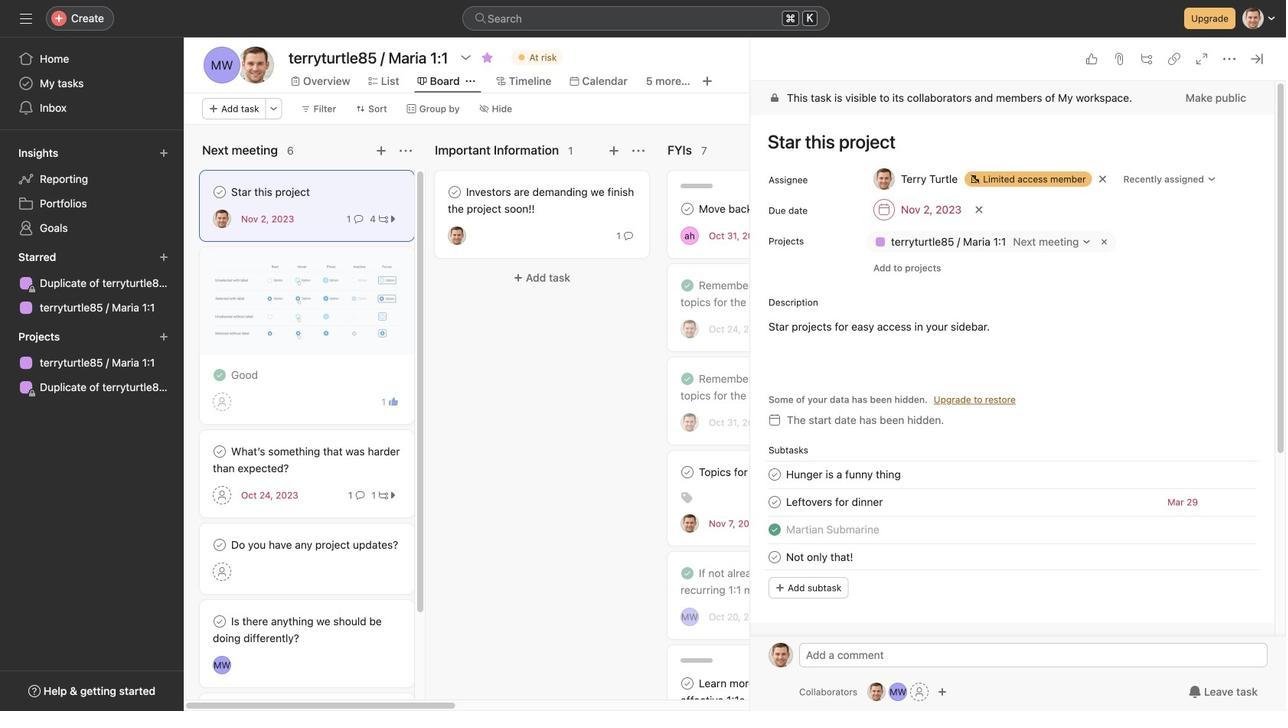 Task type: locate. For each thing, give the bounding box(es) containing it.
remove image
[[1099, 236, 1111, 248]]

0 horizontal spatial mark complete image
[[446, 183, 464, 201]]

list item
[[751, 461, 1275, 489], [751, 489, 1275, 516], [751, 516, 1275, 544], [751, 544, 1275, 571]]

starred element
[[0, 244, 184, 323]]

Mark complete checkbox
[[679, 463, 697, 482], [766, 493, 784, 512], [211, 536, 229, 554], [766, 548, 784, 567], [679, 675, 697, 693]]

add task image for second more section actions image from right
[[375, 145, 388, 157]]

0 vertical spatial task name text field
[[758, 124, 1257, 159]]

attachments: add a file to this task, star this project image
[[1114, 53, 1126, 65]]

add task image
[[375, 145, 388, 157], [608, 145, 620, 157]]

Mark complete checkbox
[[211, 183, 229, 201], [446, 183, 464, 201], [679, 200, 697, 218], [211, 443, 229, 461], [766, 466, 784, 484], [211, 613, 229, 631]]

mark complete image
[[211, 183, 229, 201], [211, 443, 229, 461], [679, 463, 697, 482], [766, 493, 784, 512], [211, 536, 229, 554], [766, 548, 784, 567], [211, 613, 229, 631], [679, 675, 697, 693]]

0 horizontal spatial add or remove collaborators image
[[868, 683, 886, 702]]

2 horizontal spatial add or remove collaborators image
[[938, 688, 947, 697]]

toggle assignee popover image
[[213, 210, 231, 228], [448, 227, 466, 245], [681, 227, 699, 245], [681, 320, 699, 339], [681, 414, 699, 432], [681, 515, 699, 533], [681, 608, 699, 626]]

0 vertical spatial 1 comment image
[[354, 214, 363, 224]]

0 horizontal spatial more section actions image
[[400, 145, 412, 157]]

add task image for first more section actions image from right
[[608, 145, 620, 157]]

Task Name text field
[[758, 124, 1257, 159], [787, 522, 880, 538], [787, 549, 854, 566]]

1 like. you liked this task image
[[389, 397, 398, 407]]

main content
[[751, 81, 1275, 711]]

0 horizontal spatial add task image
[[375, 145, 388, 157]]

0 vertical spatial completed image
[[679, 276, 697, 295]]

Completed checkbox
[[679, 276, 697, 295], [211, 366, 229, 384], [679, 370, 697, 388], [679, 564, 697, 583]]

completed image
[[211, 366, 229, 384], [679, 370, 697, 388]]

Task Name text field
[[787, 466, 901, 483], [787, 494, 883, 511]]

1 horizontal spatial 1 comment image
[[624, 231, 633, 240]]

1 horizontal spatial more section actions image
[[633, 145, 645, 157]]

main content inside star this project dialog
[[751, 81, 1275, 711]]

tab actions image
[[466, 77, 475, 86]]

add tab image
[[701, 75, 714, 87]]

1 horizontal spatial add task image
[[608, 145, 620, 157]]

star this project dialog
[[751, 0, 1287, 711]]

2 horizontal spatial mark complete image
[[766, 466, 784, 484]]

2 vertical spatial task name text field
[[787, 549, 854, 566]]

remove from starred image
[[481, 51, 494, 64]]

copy task link image
[[1169, 53, 1181, 65]]

mark complete image
[[446, 183, 464, 201], [679, 200, 697, 218], [766, 466, 784, 484]]

1 horizontal spatial completed image
[[679, 370, 697, 388]]

more section actions image
[[400, 145, 412, 157], [633, 145, 645, 157]]

None text field
[[285, 44, 452, 71]]

more actions image
[[269, 104, 278, 113]]

1 vertical spatial task name text field
[[787, 494, 883, 511]]

1 comment image
[[354, 214, 363, 224], [624, 231, 633, 240]]

add or remove collaborators image
[[868, 683, 886, 702], [889, 683, 908, 702], [938, 688, 947, 697]]

1 more section actions image from the left
[[400, 145, 412, 157]]

remove assignee image
[[1099, 175, 1108, 184]]

1 horizontal spatial mark complete image
[[679, 200, 697, 218]]

2 task name text field from the top
[[787, 494, 883, 511]]

insights element
[[0, 139, 184, 244]]

0 vertical spatial task name text field
[[787, 466, 901, 483]]

None field
[[463, 6, 830, 31]]

task name text field for first list item from the bottom of the main content in the star this project dialog
[[787, 549, 854, 566]]

global element
[[0, 38, 184, 129]]

1 add task image from the left
[[375, 145, 388, 157]]

1 vertical spatial task name text field
[[787, 522, 880, 538]]

toggle assignee popover image
[[213, 656, 231, 675]]

Search tasks, projects, and more text field
[[463, 6, 830, 31]]

2 more section actions image from the left
[[633, 145, 645, 157]]

2 add task image from the left
[[608, 145, 620, 157]]

completed image
[[679, 276, 697, 295], [766, 521, 784, 539], [679, 564, 697, 583]]



Task type: describe. For each thing, give the bounding box(es) containing it.
0 likes. click to like this task image
[[1086, 53, 1098, 65]]

0 horizontal spatial completed image
[[211, 366, 229, 384]]

1 vertical spatial completed image
[[766, 521, 784, 539]]

open user profile image
[[769, 643, 793, 668]]

1 vertical spatial 1 comment image
[[624, 231, 633, 240]]

more actions for this task image
[[1224, 53, 1236, 65]]

task name text field for second list item from the bottom of the main content in the star this project dialog
[[787, 522, 880, 538]]

0 horizontal spatial 1 comment image
[[354, 214, 363, 224]]

full screen image
[[1196, 53, 1209, 65]]

clear due date image
[[975, 205, 984, 214]]

new insights image
[[159, 149, 168, 158]]

2 vertical spatial completed image
[[679, 564, 697, 583]]

1 list item from the top
[[751, 461, 1275, 489]]

3 list item from the top
[[751, 516, 1275, 544]]

1 task name text field from the top
[[787, 466, 901, 483]]

4 list item from the top
[[751, 544, 1275, 571]]

1 horizontal spatial add or remove collaborators image
[[889, 683, 908, 702]]

show options image
[[460, 51, 472, 64]]

hide sidebar image
[[20, 12, 32, 25]]

add items to starred image
[[159, 253, 168, 262]]

close details image
[[1251, 53, 1264, 65]]

add subtask image
[[1141, 53, 1153, 65]]

new project or portfolio image
[[159, 332, 168, 342]]

task name text field for main content in the star this project dialog
[[758, 124, 1257, 159]]

projects element
[[0, 323, 184, 403]]

Completed checkbox
[[766, 521, 784, 539]]

2 list item from the top
[[751, 489, 1275, 516]]

1 comment image
[[356, 491, 365, 500]]



Task type: vqa. For each thing, say whether or not it's contained in the screenshot.
Dismiss "image"
no



